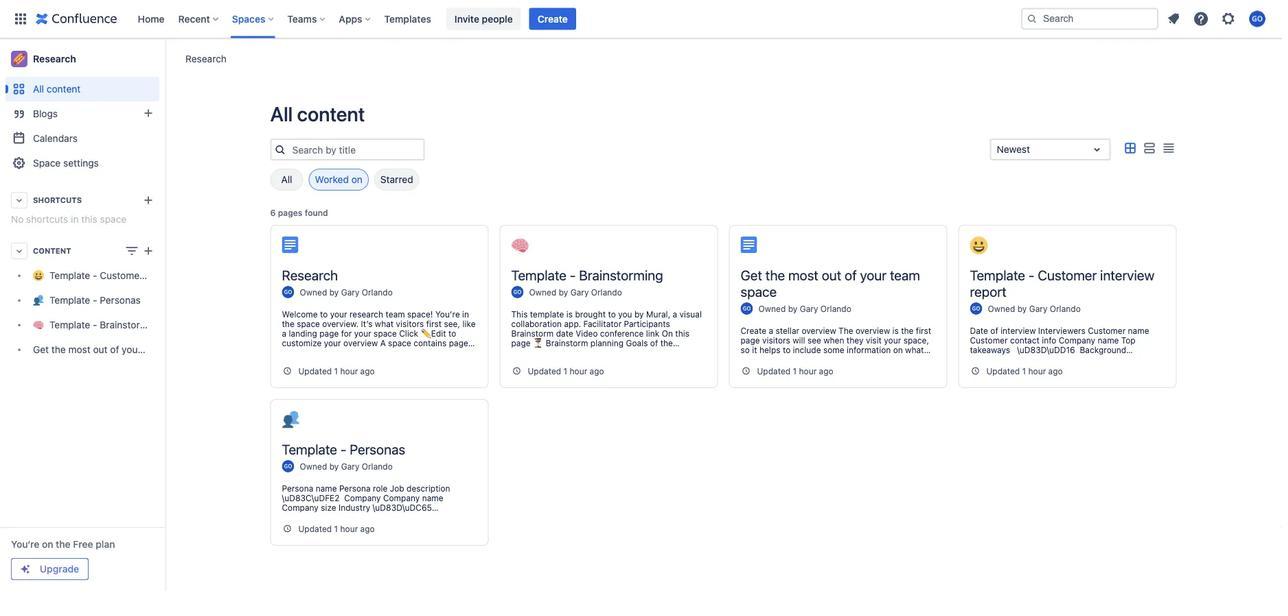 Task type: locate. For each thing, give the bounding box(es) containing it.
all up blogs at the top of the page
[[33, 83, 44, 95]]

teams
[[287, 13, 317, 24]]

1 vertical spatial all content
[[270, 102, 365, 126]]

updated for research
[[298, 367, 332, 376]]

apps
[[339, 13, 362, 24]]

updated 1 hour ago for get the most out of your team space
[[757, 367, 833, 376]]

tree containing template - customer interview report
[[5, 264, 216, 363]]

owned by gary orlando for template - personas
[[300, 462, 393, 472]]

1 horizontal spatial team
[[890, 267, 920, 283]]

owned by gary orlando
[[300, 288, 393, 297], [529, 288, 622, 297], [758, 304, 851, 314], [988, 304, 1081, 314], [300, 462, 393, 472]]

1 vertical spatial personas
[[350, 442, 405, 458]]

:grinning: image
[[970, 237, 988, 255]]

1 horizontal spatial research link
[[185, 52, 227, 66]]

customer
[[1038, 267, 1097, 283], [100, 270, 143, 282]]

research up all content link
[[33, 53, 76, 65]]

plan
[[96, 539, 115, 551]]

orlando for get the most out of your team space
[[820, 304, 851, 314]]

tree inside the space element
[[5, 264, 216, 363]]

0 horizontal spatial page image
[[282, 237, 298, 253]]

0 vertical spatial your
[[860, 267, 887, 283]]

create link
[[529, 8, 576, 30]]

hour for template - brainstorming
[[570, 367, 587, 376]]

by for template - brainstorming
[[559, 288, 568, 297]]

ago
[[360, 367, 375, 376], [590, 367, 604, 376], [819, 367, 833, 376], [1048, 367, 1063, 376], [360, 525, 375, 534]]

0 vertical spatial report
[[188, 270, 216, 282]]

profile picture image for template - customer interview report
[[970, 303, 982, 315]]

team
[[890, 267, 920, 283], [144, 344, 166, 356]]

1 horizontal spatial get
[[741, 267, 762, 283]]

by
[[329, 288, 339, 297], [559, 288, 568, 297], [788, 304, 797, 314], [1017, 304, 1027, 314], [329, 462, 339, 472]]

most
[[788, 267, 818, 283], [68, 344, 90, 356]]

page image for get the most out of your team space
[[741, 237, 757, 253]]

0 vertical spatial content
[[47, 83, 81, 95]]

profile picture image for research
[[282, 286, 294, 299]]

all up all button
[[270, 102, 293, 126]]

0 vertical spatial of
[[845, 267, 857, 283]]

create a blog image
[[140, 105, 157, 122]]

research inside the space element
[[33, 53, 76, 65]]

owned
[[300, 288, 327, 297], [529, 288, 556, 297], [758, 304, 786, 314], [988, 304, 1015, 314], [300, 462, 327, 472]]

0 horizontal spatial on
[[42, 539, 53, 551]]

template - personas up the template - brainstorming link
[[49, 295, 141, 306]]

content up the search by title field
[[297, 102, 365, 126]]

0 horizontal spatial template - customer interview report
[[49, 270, 216, 282]]

worked
[[315, 174, 349, 185]]

the
[[766, 267, 785, 283], [51, 344, 66, 356], [56, 539, 71, 551]]

all content up the search by title field
[[270, 102, 365, 126]]

template - brainstorming
[[511, 267, 663, 283], [49, 320, 162, 331]]

all inside button
[[281, 174, 292, 185]]

2 vertical spatial all
[[281, 174, 292, 185]]

gary for template - personas
[[341, 462, 359, 472]]

updated for template - personas
[[298, 525, 332, 534]]

gary orlando link
[[341, 288, 393, 297], [570, 288, 622, 297], [800, 304, 851, 314], [1029, 304, 1081, 314], [341, 462, 393, 472]]

your profile and preferences image
[[1249, 11, 1266, 27]]

research link up all content link
[[5, 45, 159, 73]]

orlando for research
[[362, 288, 393, 297]]

help icon image
[[1193, 11, 1209, 27]]

banner
[[0, 0, 1282, 38]]

home link
[[134, 8, 169, 30]]

1 vertical spatial most
[[68, 344, 90, 356]]

all up 'pages'
[[281, 174, 292, 185]]

owned for template - customer interview report
[[988, 304, 1015, 314]]

0 horizontal spatial team
[[144, 344, 166, 356]]

1 horizontal spatial customer
[[1038, 267, 1097, 283]]

template - personas down :busts_in_silhouette: icon
[[282, 442, 405, 458]]

0 horizontal spatial get
[[33, 344, 49, 356]]

research link down recent 'dropdown button'
[[185, 52, 227, 66]]

1 vertical spatial space
[[741, 284, 777, 300]]

0 horizontal spatial interview
[[146, 270, 186, 282]]

on for worked
[[351, 174, 362, 185]]

0 vertical spatial on
[[351, 174, 362, 185]]

starred
[[380, 174, 413, 185]]

0 horizontal spatial your
[[122, 344, 141, 356]]

1 vertical spatial on
[[42, 539, 53, 551]]

0 horizontal spatial out
[[93, 344, 108, 356]]

report
[[188, 270, 216, 282], [970, 284, 1007, 300]]

1 vertical spatial get the most out of your team space
[[33, 344, 195, 356]]

invite people
[[455, 13, 513, 24]]

people
[[482, 13, 513, 24]]

on
[[351, 174, 362, 185], [42, 539, 53, 551]]

templates
[[384, 13, 431, 24]]

1 vertical spatial the
[[51, 344, 66, 356]]

updated for template - customer interview report
[[986, 367, 1020, 376]]

banner containing home
[[0, 0, 1282, 38]]

0 horizontal spatial content
[[47, 83, 81, 95]]

1 vertical spatial content
[[297, 102, 365, 126]]

1 vertical spatial out
[[93, 344, 108, 356]]

1 for template - personas
[[334, 525, 338, 534]]

1 vertical spatial team
[[144, 344, 166, 356]]

0 vertical spatial get the most out of your team space
[[741, 267, 920, 300]]

orlando
[[362, 288, 393, 297], [591, 288, 622, 297], [820, 304, 851, 314], [1050, 304, 1081, 314], [362, 462, 393, 472]]

1 vertical spatial your
[[122, 344, 141, 356]]

on inside the space element
[[42, 539, 53, 551]]

0 horizontal spatial report
[[188, 270, 216, 282]]

space settings link
[[5, 151, 159, 176]]

content
[[33, 247, 71, 256]]

space
[[100, 214, 127, 225], [741, 284, 777, 300], [169, 344, 195, 356]]

0 vertical spatial template - personas
[[49, 295, 141, 306]]

1 horizontal spatial most
[[788, 267, 818, 283]]

found
[[305, 208, 328, 218]]

template
[[511, 267, 566, 283], [970, 267, 1025, 283], [49, 270, 90, 282], [49, 295, 90, 306], [49, 320, 90, 331], [282, 442, 337, 458]]

your inside the space element
[[122, 344, 141, 356]]

0 vertical spatial personas
[[100, 295, 141, 306]]

content button
[[5, 239, 159, 264]]

0 vertical spatial the
[[766, 267, 785, 283]]

0 horizontal spatial brainstorming
[[100, 320, 162, 331]]

orlando for template - customer interview report
[[1050, 304, 1081, 314]]

1 horizontal spatial get the most out of your team space
[[741, 267, 920, 300]]

profile picture image for template - brainstorming
[[511, 286, 524, 299]]

tree
[[5, 264, 216, 363]]

no
[[11, 214, 24, 225]]

0 vertical spatial get
[[741, 267, 762, 283]]

collapse sidebar image
[[150, 45, 180, 73]]

cards image
[[1122, 140, 1138, 157]]

0 horizontal spatial space
[[100, 214, 127, 225]]

hour
[[340, 367, 358, 376], [570, 367, 587, 376], [799, 367, 817, 376], [1028, 367, 1046, 376], [340, 525, 358, 534]]

0 vertical spatial brainstorming
[[579, 267, 663, 283]]

shortcuts
[[33, 196, 82, 205]]

2 vertical spatial space
[[169, 344, 195, 356]]

1 horizontal spatial space
[[169, 344, 195, 356]]

None text field
[[997, 143, 999, 157]]

recent button
[[174, 8, 224, 30]]

1 horizontal spatial personas
[[350, 442, 405, 458]]

0 vertical spatial all
[[33, 83, 44, 95]]

1 page image from the left
[[282, 237, 298, 253]]

:brain: image
[[511, 237, 529, 255], [511, 237, 529, 255]]

1 horizontal spatial template - brainstorming
[[511, 267, 663, 283]]

brainstorming
[[579, 267, 663, 283], [100, 320, 162, 331]]

all content link
[[5, 77, 159, 102]]

most inside get the most out of your team space link
[[68, 344, 90, 356]]

get the most out of your team space inside tree
[[33, 344, 195, 356]]

2 page image from the left
[[741, 237, 757, 253]]

:busts_in_silhouette: image
[[282, 411, 300, 429]]

1 horizontal spatial template - personas
[[282, 442, 405, 458]]

research down found
[[282, 267, 338, 283]]

content inside all content link
[[47, 83, 81, 95]]

brainstorming inside tree
[[100, 320, 162, 331]]

out inside tree
[[93, 344, 108, 356]]

template - brainstorming inside the template - brainstorming link
[[49, 320, 162, 331]]

ago for template - personas
[[360, 525, 375, 534]]

appswitcher icon image
[[12, 11, 29, 27]]

owned by gary orlando for template - brainstorming
[[529, 288, 622, 297]]

content
[[47, 83, 81, 95], [297, 102, 365, 126]]

1 vertical spatial of
[[110, 344, 119, 356]]

1 vertical spatial template - personas
[[282, 442, 405, 458]]

list image
[[1141, 140, 1157, 157]]

1 vertical spatial brainstorming
[[100, 320, 162, 331]]

interview
[[1100, 267, 1155, 283], [146, 270, 186, 282]]

the inside get the most out of your team space
[[766, 267, 785, 283]]

blogs
[[33, 108, 58, 119]]

1 vertical spatial report
[[970, 284, 1007, 300]]

content up blogs at the top of the page
[[47, 83, 81, 95]]

0 vertical spatial team
[[890, 267, 920, 283]]

1 vertical spatial all
[[270, 102, 293, 126]]

free
[[73, 539, 93, 551]]

updated
[[298, 367, 332, 376], [528, 367, 561, 376], [757, 367, 791, 376], [986, 367, 1020, 376], [298, 525, 332, 534]]

0 vertical spatial most
[[788, 267, 818, 283]]

1 horizontal spatial page image
[[741, 237, 757, 253]]

orlando for template - personas
[[362, 462, 393, 472]]

1 horizontal spatial of
[[845, 267, 857, 283]]

profile picture image
[[282, 286, 294, 299], [511, 286, 524, 299], [741, 303, 753, 315], [970, 303, 982, 315], [282, 461, 294, 473]]

template - personas
[[49, 295, 141, 306], [282, 442, 405, 458]]

0 horizontal spatial template - personas
[[49, 295, 141, 306]]

research link
[[5, 45, 159, 73], [185, 52, 227, 66]]

updated 1 hour ago
[[298, 367, 375, 376], [528, 367, 604, 376], [757, 367, 833, 376], [986, 367, 1063, 376], [298, 525, 375, 534]]

1 horizontal spatial report
[[970, 284, 1007, 300]]

invite people button
[[446, 8, 521, 30]]

by for get the most out of your team space
[[788, 304, 797, 314]]

out
[[822, 267, 841, 283], [93, 344, 108, 356]]

premium image
[[20, 564, 31, 575]]

get the most out of your team space
[[741, 267, 920, 300], [33, 344, 195, 356]]

0 horizontal spatial all content
[[33, 83, 81, 95]]

hour for template - personas
[[340, 525, 358, 534]]

page image for research
[[282, 237, 298, 253]]

0 horizontal spatial of
[[110, 344, 119, 356]]

you're
[[11, 539, 39, 551]]

all content
[[33, 83, 81, 95], [270, 102, 365, 126]]

all button
[[270, 169, 303, 191]]

confluence image
[[36, 11, 117, 27], [36, 11, 117, 27]]

0 vertical spatial template - brainstorming
[[511, 267, 663, 283]]

of inside get the most out of your team space
[[845, 267, 857, 283]]

by for template - customer interview report
[[1017, 304, 1027, 314]]

0 horizontal spatial most
[[68, 344, 90, 356]]

2 horizontal spatial research
[[282, 267, 338, 283]]

on right you're
[[42, 539, 53, 551]]

1 horizontal spatial out
[[822, 267, 841, 283]]

search image
[[1027, 13, 1038, 24]]

pages
[[278, 208, 302, 218]]

1 horizontal spatial on
[[351, 174, 362, 185]]

0 horizontal spatial personas
[[100, 295, 141, 306]]

1 vertical spatial get
[[33, 344, 49, 356]]

0 horizontal spatial customer
[[100, 270, 143, 282]]

1 vertical spatial template - brainstorming
[[49, 320, 162, 331]]

0 horizontal spatial research
[[33, 53, 76, 65]]

personas
[[100, 295, 141, 306], [350, 442, 405, 458]]

shortcuts button
[[5, 188, 159, 213]]

your
[[860, 267, 887, 283], [122, 344, 141, 356]]

owned for get the most out of your team space
[[758, 304, 786, 314]]

1 horizontal spatial all content
[[270, 102, 365, 126]]

spaces
[[232, 13, 265, 24]]

orlando for template - brainstorming
[[591, 288, 622, 297]]

hour for get the most out of your team space
[[799, 367, 817, 376]]

0 horizontal spatial get the most out of your team space
[[33, 344, 195, 356]]

on right worked
[[351, 174, 362, 185]]

blogs link
[[5, 102, 159, 126]]

of
[[845, 267, 857, 283], [110, 344, 119, 356]]

1
[[334, 367, 338, 376], [563, 367, 567, 376], [793, 367, 797, 376], [1022, 367, 1026, 376], [334, 525, 338, 534]]

no shortcuts in this space
[[11, 214, 127, 225]]

all content up blogs at the top of the page
[[33, 83, 81, 95]]

shortcuts
[[26, 214, 68, 225]]

gary orlando link for get the most out of your team space
[[800, 304, 851, 314]]

0 vertical spatial all content
[[33, 83, 81, 95]]

research
[[185, 53, 227, 64], [33, 53, 76, 65], [282, 267, 338, 283]]

page image
[[282, 237, 298, 253], [741, 237, 757, 253]]

research down recent 'dropdown button'
[[185, 53, 227, 64]]

on inside button
[[351, 174, 362, 185]]

upgrade
[[40, 564, 79, 575]]

-
[[570, 267, 576, 283], [1029, 267, 1035, 283], [93, 270, 97, 282], [93, 295, 97, 306], [93, 320, 97, 331], [340, 442, 346, 458]]

get
[[741, 267, 762, 283], [33, 344, 49, 356]]

gary
[[341, 288, 359, 297], [570, 288, 589, 297], [800, 304, 818, 314], [1029, 304, 1048, 314], [341, 462, 359, 472]]

template - customer interview report
[[970, 267, 1155, 300], [49, 270, 216, 282]]

in
[[71, 214, 79, 225]]

spaces button
[[228, 8, 279, 30]]

customer inside the space element
[[100, 270, 143, 282]]

apps button
[[335, 8, 376, 30]]

0 horizontal spatial template - brainstorming
[[49, 320, 162, 331]]

calendars link
[[5, 126, 159, 151]]

all
[[33, 83, 44, 95], [270, 102, 293, 126], [281, 174, 292, 185]]



Task type: describe. For each thing, give the bounding box(es) containing it.
owned for research
[[300, 288, 327, 297]]

settings
[[63, 158, 99, 169]]

open image
[[1089, 141, 1105, 158]]

this
[[81, 214, 97, 225]]

gary orlando link for research
[[341, 288, 393, 297]]

1 horizontal spatial brainstorming
[[579, 267, 663, 283]]

:busts_in_silhouette: image
[[282, 411, 300, 429]]

owned by gary orlando for get the most out of your team space
[[758, 304, 851, 314]]

gary orlando link for template - brainstorming
[[570, 288, 622, 297]]

:grinning: image
[[970, 237, 988, 255]]

gary for get the most out of your team space
[[800, 304, 818, 314]]

1 horizontal spatial research
[[185, 53, 227, 64]]

notification icon image
[[1165, 11, 1182, 27]]

starred button
[[374, 169, 419, 191]]

2 horizontal spatial space
[[741, 284, 777, 300]]

create a page image
[[140, 243, 157, 260]]

updated 1 hour ago for template - customer interview report
[[986, 367, 1063, 376]]

ago for get the most out of your team space
[[819, 367, 833, 376]]

ago for research
[[360, 367, 375, 376]]

owned by gary orlando for template - customer interview report
[[988, 304, 1081, 314]]

updated 1 hour ago for research
[[298, 367, 375, 376]]

1 for get the most out of your team space
[[793, 367, 797, 376]]

0 vertical spatial space
[[100, 214, 127, 225]]

1 horizontal spatial content
[[297, 102, 365, 126]]

space settings
[[33, 158, 99, 169]]

create
[[538, 13, 568, 24]]

hour for template - customer interview report
[[1028, 367, 1046, 376]]

updated for get the most out of your team space
[[757, 367, 791, 376]]

space element
[[0, 38, 216, 592]]

hour for research
[[340, 367, 358, 376]]

gary for template - customer interview report
[[1029, 304, 1048, 314]]

upgrade button
[[12, 560, 88, 580]]

calendars
[[33, 133, 78, 144]]

2 vertical spatial the
[[56, 539, 71, 551]]

global element
[[8, 0, 1018, 38]]

the inside tree
[[51, 344, 66, 356]]

team inside get the most out of your team space link
[[144, 344, 166, 356]]

ago for template - customer interview report
[[1048, 367, 1063, 376]]

report inside 'template - customer interview report'
[[970, 284, 1007, 300]]

Search by title field
[[288, 140, 423, 159]]

gary orlando link for template - personas
[[341, 462, 393, 472]]

space
[[33, 158, 61, 169]]

gary orlando link for template - customer interview report
[[1029, 304, 1081, 314]]

change view image
[[124, 243, 140, 260]]

owned for template - personas
[[300, 462, 327, 472]]

personas inside tree
[[100, 295, 141, 306]]

settings icon image
[[1220, 11, 1237, 27]]

0 vertical spatial out
[[822, 267, 841, 283]]

on for you're
[[42, 539, 53, 551]]

0 horizontal spatial research link
[[5, 45, 159, 73]]

template - brainstorming link
[[5, 313, 162, 338]]

1 horizontal spatial template - customer interview report
[[970, 267, 1155, 300]]

by for template - personas
[[329, 462, 339, 472]]

Search field
[[1021, 8, 1158, 30]]

all inside the space element
[[33, 83, 44, 95]]

gary for template - brainstorming
[[570, 288, 589, 297]]

invite
[[455, 13, 479, 24]]

all content inside the space element
[[33, 83, 81, 95]]

gary for research
[[341, 288, 359, 297]]

profile picture image for get the most out of your team space
[[741, 303, 753, 315]]

1 for research
[[334, 367, 338, 376]]

1 horizontal spatial interview
[[1100, 267, 1155, 283]]

1 horizontal spatial your
[[860, 267, 887, 283]]

owned for template - brainstorming
[[529, 288, 556, 297]]

updated 1 hour ago for template - brainstorming
[[528, 367, 604, 376]]

teams button
[[283, 8, 331, 30]]

compact list image
[[1160, 140, 1177, 157]]

home
[[138, 13, 165, 24]]

owned by gary orlando for research
[[300, 288, 393, 297]]

template - personas link
[[5, 288, 159, 313]]

report inside tree
[[188, 270, 216, 282]]

template - customer interview report inside template - customer interview report link
[[49, 270, 216, 282]]

templates link
[[380, 8, 435, 30]]

6 pages found
[[270, 208, 328, 218]]

get the most out of your team space link
[[5, 338, 195, 363]]

get inside tree
[[33, 344, 49, 356]]

worked on
[[315, 174, 362, 185]]

ago for template - brainstorming
[[590, 367, 604, 376]]

template - personas inside tree
[[49, 295, 141, 306]]

by for research
[[329, 288, 339, 297]]

updated 1 hour ago for template - personas
[[298, 525, 375, 534]]

of inside tree
[[110, 344, 119, 356]]

updated for template - brainstorming
[[528, 367, 561, 376]]

recent
[[178, 13, 210, 24]]

add shortcut image
[[140, 192, 157, 209]]

you're on the free plan
[[11, 539, 115, 551]]

1 for template - brainstorming
[[563, 367, 567, 376]]

newest
[[997, 144, 1030, 155]]

6
[[270, 208, 276, 218]]

interview inside the space element
[[146, 270, 186, 282]]

profile picture image for template - personas
[[282, 461, 294, 473]]

template - customer interview report link
[[5, 264, 216, 288]]

1 for template - customer interview report
[[1022, 367, 1026, 376]]

worked on button
[[309, 169, 369, 191]]



Task type: vqa. For each thing, say whether or not it's contained in the screenshot.
menu bar
no



